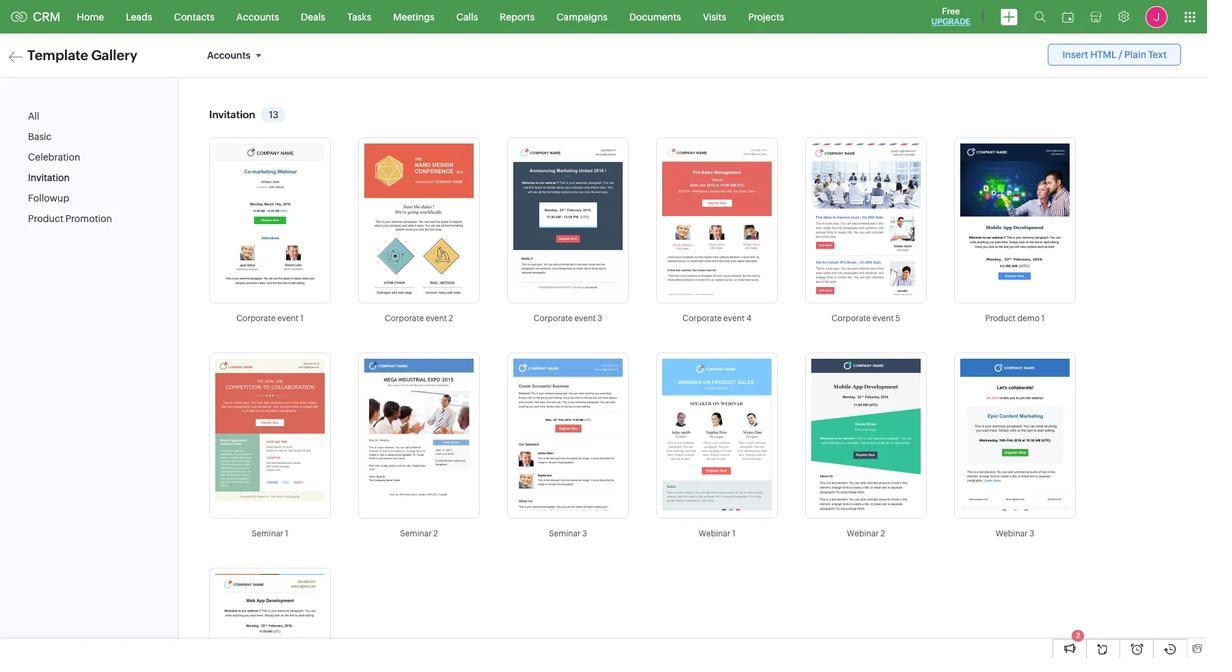Task type: vqa. For each thing, say whether or not it's contained in the screenshot.
Jacob
no



Task type: describe. For each thing, give the bounding box(es) containing it.
webinar 3
[[996, 530, 1035, 539]]

webinar 1
[[699, 530, 736, 539]]

followup
[[28, 193, 69, 204]]

corporate event 1
[[237, 314, 304, 324]]

template
[[27, 47, 88, 63]]

not loaded image for seminar 3
[[514, 359, 623, 511]]

not loaded image for corporate event 3
[[514, 144, 623, 296]]

insert html / plain text link
[[1049, 44, 1182, 66]]

not loaded image for seminar 1
[[215, 359, 325, 511]]

not loaded image for corporate event 1
[[215, 144, 325, 296]]

basic
[[28, 131, 52, 142]]

plain
[[1125, 49, 1147, 60]]

home link
[[66, 0, 115, 33]]

13
[[269, 110, 279, 121]]

gallery
[[91, 47, 138, 63]]

deals
[[301, 11, 326, 22]]

product for product promotion
[[28, 214, 64, 224]]

html
[[1091, 49, 1117, 60]]

3 for webinar 3
[[1030, 530, 1035, 539]]

projects
[[749, 11, 785, 22]]

webinar for webinar 1
[[699, 530, 731, 539]]

home
[[77, 11, 104, 22]]

4
[[747, 314, 752, 324]]

free
[[943, 6, 961, 16]]

profile image
[[1146, 6, 1168, 28]]

5
[[896, 314, 901, 324]]

promotion
[[65, 214, 112, 224]]

not loaded image for webinar 3
[[961, 359, 1070, 511]]

not loaded image for corporate event 5
[[812, 144, 921, 296]]

text
[[1149, 49, 1168, 60]]

product for product demo 1
[[986, 314, 1016, 324]]

free upgrade
[[932, 6, 971, 27]]

profile element
[[1138, 0, 1176, 33]]

accounts link
[[226, 0, 290, 33]]

documents
[[630, 11, 682, 22]]

calls link
[[446, 0, 489, 33]]

not loaded image for product demo 1
[[961, 144, 1070, 296]]

/
[[1119, 49, 1123, 60]]

corporate for corporate event 3
[[534, 314, 573, 324]]

reports
[[500, 11, 535, 22]]

upgrade
[[932, 17, 971, 27]]

crm link
[[11, 10, 61, 24]]

calendar image
[[1063, 11, 1075, 22]]

demo
[[1018, 314, 1040, 324]]

create menu image
[[1001, 9, 1018, 25]]

event for 3
[[575, 314, 596, 324]]

leads link
[[115, 0, 163, 33]]

insert html / plain text
[[1063, 49, 1168, 60]]

1 vertical spatial invitation
[[28, 172, 70, 183]]

product demo 1
[[986, 314, 1045, 324]]

visits
[[703, 11, 727, 22]]



Task type: locate. For each thing, give the bounding box(es) containing it.
1 corporate from the left
[[237, 314, 276, 324]]

1 horizontal spatial product
[[986, 314, 1016, 324]]

celebration
[[28, 152, 80, 163]]

0 horizontal spatial invitation
[[28, 172, 70, 183]]

event for 1
[[277, 314, 299, 324]]

campaigns
[[557, 11, 608, 22]]

insert
[[1063, 49, 1089, 60]]

contacts
[[174, 11, 215, 22]]

meetings link
[[383, 0, 446, 33]]

3 webinar from the left
[[996, 530, 1028, 539]]

accounts for accounts field
[[207, 50, 251, 61]]

documents link
[[619, 0, 693, 33]]

webinar for webinar 3
[[996, 530, 1028, 539]]

accounts for 'accounts' link
[[237, 11, 279, 22]]

corporate event 2
[[385, 314, 454, 324]]

seminar 2
[[400, 530, 438, 539]]

not loaded image
[[215, 144, 325, 296], [365, 144, 474, 296], [514, 144, 623, 296], [663, 144, 772, 296], [812, 144, 921, 296], [961, 144, 1070, 296], [215, 359, 325, 511], [365, 359, 474, 511], [514, 359, 623, 511], [663, 359, 772, 511], [812, 359, 921, 511], [961, 359, 1070, 511], [215, 575, 325, 659]]

event for 2
[[426, 314, 447, 324]]

not loaded image for corporate event 2
[[365, 144, 474, 296]]

seminar 3
[[549, 530, 588, 539]]

accounts down 'accounts' link
[[207, 50, 251, 61]]

0 horizontal spatial 3
[[583, 530, 588, 539]]

3 seminar from the left
[[549, 530, 581, 539]]

0 vertical spatial accounts
[[237, 11, 279, 22]]

seminar for seminar 2
[[400, 530, 432, 539]]

invitation
[[209, 109, 255, 121], [28, 172, 70, 183]]

corporate for corporate event 4
[[683, 314, 722, 324]]

seminar 1
[[252, 530, 289, 539]]

reports link
[[489, 0, 546, 33]]

2
[[449, 314, 454, 324], [434, 530, 438, 539], [881, 530, 886, 539], [1077, 632, 1081, 640]]

corporate for corporate event 1
[[237, 314, 276, 324]]

5 corporate from the left
[[832, 314, 871, 324]]

not loaded image for webinar 1
[[663, 359, 772, 511]]

projects link
[[738, 0, 796, 33]]

2 seminar from the left
[[400, 530, 432, 539]]

0 horizontal spatial seminar
[[252, 530, 284, 539]]

tasks link
[[336, 0, 383, 33]]

invitation left 13
[[209, 109, 255, 121]]

tasks
[[347, 11, 372, 22]]

corporate event 4
[[683, 314, 752, 324]]

1 horizontal spatial seminar
[[400, 530, 432, 539]]

1 horizontal spatial 3
[[598, 314, 603, 324]]

product promotion
[[28, 214, 112, 224]]

2 horizontal spatial webinar
[[996, 530, 1028, 539]]

0 horizontal spatial product
[[28, 214, 64, 224]]

3 corporate from the left
[[534, 314, 573, 324]]

product down the followup
[[28, 214, 64, 224]]

crm
[[33, 10, 61, 24]]

accounts inside 'accounts' link
[[237, 11, 279, 22]]

search image
[[1035, 11, 1047, 23]]

1 vertical spatial accounts
[[207, 50, 251, 61]]

3 event from the left
[[575, 314, 596, 324]]

event
[[277, 314, 299, 324], [426, 314, 447, 324], [575, 314, 596, 324], [724, 314, 745, 324], [873, 314, 894, 324]]

corporate event 5
[[832, 314, 901, 324]]

deals link
[[290, 0, 336, 33]]

1 horizontal spatial webinar
[[848, 530, 879, 539]]

accounts inside accounts field
[[207, 50, 251, 61]]

2 horizontal spatial seminar
[[549, 530, 581, 539]]

0 vertical spatial invitation
[[209, 109, 255, 121]]

corporate for corporate event 5
[[832, 314, 871, 324]]

Accounts field
[[202, 44, 272, 67]]

template gallery
[[27, 47, 138, 63]]

meetings
[[394, 11, 435, 22]]

not loaded image for corporate event 4
[[663, 144, 772, 296]]

event for 4
[[724, 314, 745, 324]]

contacts link
[[163, 0, 226, 33]]

campaigns link
[[546, 0, 619, 33]]

3
[[598, 314, 603, 324], [583, 530, 588, 539], [1030, 530, 1035, 539]]

0 vertical spatial product
[[28, 214, 64, 224]]

leads
[[126, 11, 152, 22]]

calls
[[457, 11, 478, 22]]

2 horizontal spatial 3
[[1030, 530, 1035, 539]]

visits link
[[693, 0, 738, 33]]

seminar for seminar 1
[[252, 530, 284, 539]]

1 seminar from the left
[[252, 530, 284, 539]]

create menu element
[[993, 0, 1027, 33]]

search element
[[1027, 0, 1055, 34]]

corporate
[[237, 314, 276, 324], [385, 314, 424, 324], [534, 314, 573, 324], [683, 314, 722, 324], [832, 314, 871, 324]]

webinar 2
[[848, 530, 886, 539]]

2 corporate from the left
[[385, 314, 424, 324]]

4 corporate from the left
[[683, 314, 722, 324]]

accounts up accounts field
[[237, 11, 279, 22]]

corporate event 3
[[534, 314, 603, 324]]

1 vertical spatial product
[[986, 314, 1016, 324]]

product left demo
[[986, 314, 1016, 324]]

event for 5
[[873, 314, 894, 324]]

4 event from the left
[[724, 314, 745, 324]]

5 event from the left
[[873, 314, 894, 324]]

not loaded image for webinar 2
[[812, 359, 921, 511]]

product
[[28, 214, 64, 224], [986, 314, 1016, 324]]

all
[[28, 111, 39, 122]]

seminar
[[252, 530, 284, 539], [400, 530, 432, 539], [549, 530, 581, 539]]

corporate for corporate event 2
[[385, 314, 424, 324]]

1 webinar from the left
[[699, 530, 731, 539]]

not loaded image for seminar 2
[[365, 359, 474, 511]]

3 for seminar 3
[[583, 530, 588, 539]]

0 horizontal spatial webinar
[[699, 530, 731, 539]]

2 webinar from the left
[[848, 530, 879, 539]]

1 event from the left
[[277, 314, 299, 324]]

seminar for seminar 3
[[549, 530, 581, 539]]

webinar
[[699, 530, 731, 539], [848, 530, 879, 539], [996, 530, 1028, 539]]

invitation up the followup
[[28, 172, 70, 183]]

accounts
[[237, 11, 279, 22], [207, 50, 251, 61]]

2 event from the left
[[426, 314, 447, 324]]

webinar for webinar 2
[[848, 530, 879, 539]]

1
[[300, 314, 304, 324], [1042, 314, 1045, 324], [285, 530, 289, 539], [733, 530, 736, 539]]

1 horizontal spatial invitation
[[209, 109, 255, 121]]



